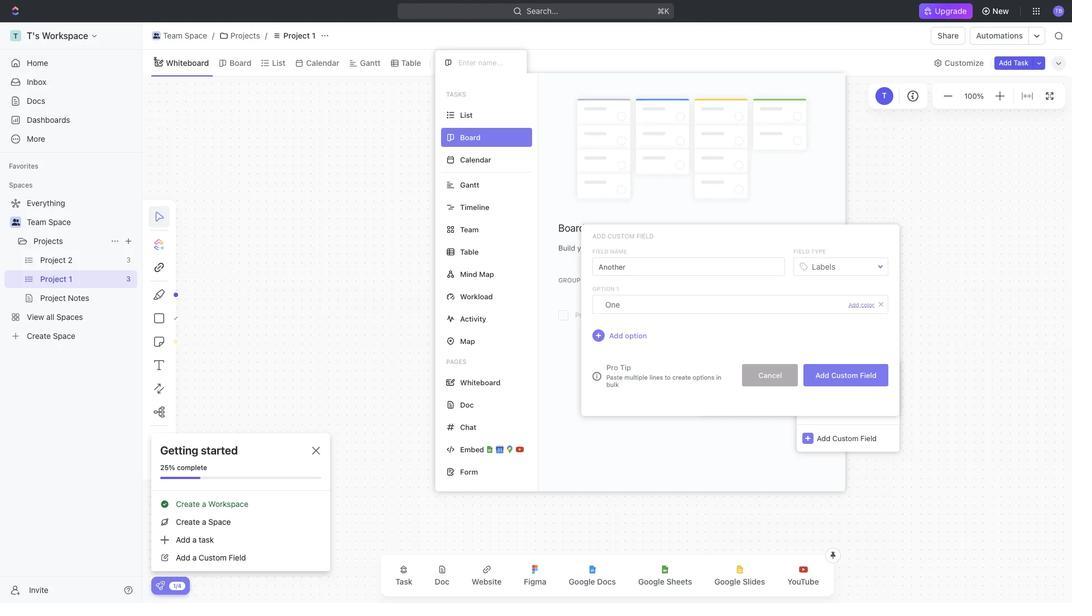 Task type: locate. For each thing, give the bounding box(es) containing it.
favorites
[[9, 162, 38, 170]]

0 vertical spatial docs
[[27, 96, 45, 106]]

2 vertical spatial add custom field
[[817, 434, 877, 443]]

sidebar navigation
[[0, 22, 142, 603]]

100% button
[[962, 89, 986, 103]]

date inside button
[[738, 377, 754, 386]]

whiteboard up chat
[[460, 378, 501, 387]]

calendar down project 1 in the top left of the page
[[306, 58, 339, 67]]

tree containing team space
[[4, 194, 137, 345]]

add custom field
[[593, 232, 654, 240], [816, 371, 877, 380], [817, 434, 877, 443]]

list down view
[[460, 110, 473, 119]]

a
[[202, 499, 206, 509], [202, 517, 206, 527], [192, 535, 197, 545], [192, 553, 197, 562]]

1 horizontal spatial table
[[460, 247, 479, 256]]

youtube button
[[779, 559, 828, 593]]

0 horizontal spatial /
[[212, 31, 214, 40]]

create for create a workspace
[[176, 499, 200, 509]]

0 horizontal spatial space
[[48, 217, 71, 227]]

tree inside sidebar navigation
[[4, 194, 137, 345]]

1 vertical spatial create
[[176, 517, 200, 527]]

1 vertical spatial 1
[[616, 285, 619, 292]]

0 horizontal spatial team space
[[27, 217, 71, 227]]

add task button
[[995, 56, 1033, 70]]

1 horizontal spatial task
[[1014, 58, 1029, 67]]

1 horizontal spatial doc
[[460, 400, 474, 409]]

project 1 link
[[270, 29, 318, 42]]

add custom field inside dropdown button
[[817, 434, 877, 443]]

0 horizontal spatial task
[[396, 577, 413, 586]]

0 vertical spatial doc
[[460, 400, 474, 409]]

view button
[[435, 50, 471, 76]]

board down "labels"
[[792, 311, 812, 320]]

1 right the project
[[312, 31, 316, 40]]

1 for option 1
[[616, 285, 619, 292]]

1 google from the left
[[569, 577, 595, 586]]

0 vertical spatial team space
[[163, 31, 207, 40]]

1 vertical spatial map
[[460, 337, 475, 345]]

1 vertical spatial list
[[460, 110, 473, 119]]

1 horizontal spatial map
[[479, 269, 494, 278]]

team down timeline at the top left
[[460, 225, 479, 234]]

date up option name... text box
[[710, 275, 724, 284]]

/
[[212, 31, 214, 40], [265, 31, 267, 40]]

1 horizontal spatial calendar
[[460, 155, 491, 164]]

due inside dropdown button
[[695, 275, 708, 284]]

1 horizontal spatial whiteboard
[[460, 378, 501, 387]]

1 vertical spatial board
[[559, 222, 585, 234]]

0 vertical spatial create
[[176, 499, 200, 509]]

0 vertical spatial due
[[695, 275, 708, 284]]

due date inside dropdown button
[[695, 275, 724, 284]]

add a custom field
[[176, 553, 246, 562]]

2 / from the left
[[265, 31, 267, 40]]

favorites button
[[4, 160, 43, 173]]

due date left the 'cancel'
[[721, 377, 754, 386]]

projects link
[[217, 29, 263, 42], [34, 232, 106, 250]]

a up task
[[202, 517, 206, 527]]

0 vertical spatial calendar
[[306, 58, 339, 67]]

sheets
[[667, 577, 692, 586]]

1 horizontal spatial space
[[185, 31, 207, 40]]

add option
[[609, 331, 647, 340]]

0 horizontal spatial projects
[[34, 236, 63, 246]]

list link
[[270, 55, 286, 71]]

100%
[[965, 91, 984, 100]]

1 horizontal spatial team space
[[163, 31, 207, 40]]

1 vertical spatial add custom field
[[816, 371, 877, 380]]

calendar up timeline at the top left
[[460, 155, 491, 164]]

team space up whiteboard link at left top
[[163, 31, 207, 40]]

onboarding checklist button element
[[156, 581, 165, 590]]

google docs
[[569, 577, 616, 586]]

1/4
[[173, 582, 182, 589]]

table up mind
[[460, 247, 479, 256]]

add custom field inside button
[[816, 371, 877, 380]]

google left slides
[[715, 577, 741, 586]]

0 vertical spatial whiteboard
[[166, 58, 209, 67]]

due right options
[[721, 377, 735, 386]]

0 horizontal spatial projects link
[[34, 232, 106, 250]]

table right 'gantt' link
[[401, 58, 421, 67]]

google docs button
[[560, 559, 625, 593]]

1
[[312, 31, 316, 40], [616, 285, 619, 292]]

0 vertical spatial projects link
[[217, 29, 263, 42]]

1 create from the top
[[176, 499, 200, 509]]

inbox link
[[4, 73, 137, 91]]

1 horizontal spatial 1
[[616, 285, 619, 292]]

0 horizontal spatial gantt
[[360, 58, 381, 67]]

doc
[[460, 400, 474, 409], [435, 577, 450, 586]]

tree
[[4, 194, 137, 345]]

create up 'create a space'
[[176, 499, 200, 509]]

1 horizontal spatial /
[[265, 31, 267, 40]]

1 vertical spatial docs
[[597, 577, 616, 586]]

field name
[[593, 248, 627, 255]]

a for task
[[192, 535, 197, 545]]

doc up chat
[[460, 400, 474, 409]]

docs inside docs link
[[27, 96, 45, 106]]

gantt left the table link
[[360, 58, 381, 67]]

whiteboard link
[[164, 55, 209, 71]]

bulk
[[607, 381, 619, 388]]

customize
[[945, 58, 984, 67]]

0 vertical spatial board
[[230, 58, 252, 67]]

custom inside button
[[831, 371, 858, 380]]

0 horizontal spatial whiteboard
[[166, 58, 209, 67]]

3 google from the left
[[715, 577, 741, 586]]

1 horizontal spatial docs
[[597, 577, 616, 586]]

25%
[[160, 464, 175, 472]]

task down automations button
[[1014, 58, 1029, 67]]

due
[[695, 275, 708, 284], [721, 377, 735, 386]]

space right user group image
[[48, 217, 71, 227]]

workload
[[460, 292, 493, 301]]

google right figma
[[569, 577, 595, 586]]

team space right user group image
[[27, 217, 71, 227]]

date
[[710, 275, 724, 284], [738, 377, 754, 386]]

google slides
[[715, 577, 765, 586]]

1 vertical spatial doc
[[435, 577, 450, 586]]

google
[[569, 577, 595, 586], [638, 577, 665, 586], [715, 577, 741, 586]]

a up 'create a space'
[[202, 499, 206, 509]]

customize button
[[930, 55, 987, 71]]

0 vertical spatial add custom field
[[593, 232, 654, 240]]

0 vertical spatial space
[[185, 31, 207, 40]]

0 vertical spatial 1
[[312, 31, 316, 40]]

2 horizontal spatial space
[[208, 517, 231, 527]]

google for google slides
[[715, 577, 741, 586]]

2 google from the left
[[638, 577, 665, 586]]

1 horizontal spatial team space link
[[149, 29, 210, 42]]

1 for project 1
[[312, 31, 316, 40]]

1 vertical spatial date
[[738, 377, 754, 386]]

1 horizontal spatial projects
[[231, 31, 260, 40]]

options
[[693, 374, 715, 381]]

0 horizontal spatial date
[[710, 275, 724, 284]]

status button
[[703, 302, 797, 319]]

google sheets button
[[629, 559, 701, 593]]

mind
[[460, 269, 477, 278]]

create for create a space
[[176, 517, 200, 527]]

add a task
[[176, 535, 214, 545]]

1 right option
[[616, 285, 619, 292]]

1 vertical spatial projects link
[[34, 232, 106, 250]]

1 horizontal spatial due
[[721, 377, 735, 386]]

add inside dropdown button
[[817, 434, 831, 443]]

1 vertical spatial space
[[48, 217, 71, 227]]

whiteboard left 'board' link on the top of the page
[[166, 58, 209, 67]]

1 vertical spatial task
[[396, 577, 413, 586]]

custom inside dropdown button
[[833, 434, 859, 443]]

1 horizontal spatial list
[[460, 110, 473, 119]]

0 vertical spatial team space link
[[149, 29, 210, 42]]

0 horizontal spatial google
[[569, 577, 595, 586]]

0 horizontal spatial due
[[695, 275, 708, 284]]

figma button
[[515, 559, 555, 593]]

docs link
[[4, 92, 137, 110]]

board left list link
[[230, 58, 252, 67]]

2 horizontal spatial board
[[792, 311, 812, 320]]

option
[[593, 285, 615, 292]]

map down activity
[[460, 337, 475, 345]]

0 vertical spatial date
[[710, 275, 724, 284]]

1 horizontal spatial date
[[738, 377, 754, 386]]

0 horizontal spatial docs
[[27, 96, 45, 106]]

0 horizontal spatial table
[[401, 58, 421, 67]]

view button
[[435, 55, 471, 71]]

list down project 1 link
[[272, 58, 286, 67]]

0 horizontal spatial team
[[27, 217, 46, 227]]

space down create a workspace
[[208, 517, 231, 527]]

1 vertical spatial gantt
[[460, 180, 479, 189]]

project 1
[[284, 31, 316, 40]]

1 horizontal spatial gantt
[[460, 180, 479, 189]]

1 vertical spatial due
[[721, 377, 735, 386]]

add
[[999, 58, 1012, 67], [593, 232, 606, 240], [849, 301, 859, 308], [776, 311, 790, 320], [609, 331, 623, 340], [816, 371, 830, 380], [817, 434, 831, 443], [176, 535, 190, 545], [176, 553, 190, 562]]

automations button
[[971, 27, 1029, 44]]

due date up option name... text box
[[695, 275, 724, 284]]

google inside "button"
[[569, 577, 595, 586]]

space inside sidebar navigation
[[48, 217, 71, 227]]

upgrade link
[[919, 3, 973, 19]]

create up add a task
[[176, 517, 200, 527]]

0 horizontal spatial doc
[[435, 577, 450, 586]]

25% complete
[[160, 464, 207, 472]]

calendar
[[306, 58, 339, 67], [460, 155, 491, 164]]

google left sheets
[[638, 577, 665, 586]]

space up whiteboard link at left top
[[185, 31, 207, 40]]

a down add a task
[[192, 553, 197, 562]]

map right mind
[[479, 269, 494, 278]]

1 horizontal spatial projects link
[[217, 29, 263, 42]]

mind map
[[460, 269, 494, 278]]

1 vertical spatial due date
[[721, 377, 754, 386]]

0 vertical spatial list
[[272, 58, 286, 67]]

board
[[230, 58, 252, 67], [559, 222, 585, 234], [792, 311, 812, 320]]

gantt up timeline at the top left
[[460, 180, 479, 189]]

1 horizontal spatial google
[[638, 577, 665, 586]]

1 vertical spatial team space
[[27, 217, 71, 227]]

due up option name... text box
[[695, 275, 708, 284]]

2 horizontal spatial google
[[715, 577, 741, 586]]

2 create from the top
[[176, 517, 200, 527]]

1 vertical spatial whiteboard
[[460, 378, 501, 387]]

task left doc button
[[396, 577, 413, 586]]

add custom field button
[[797, 424, 900, 452]]

a left task
[[192, 535, 197, 545]]

2 vertical spatial board
[[792, 311, 812, 320]]

due date inside button
[[721, 377, 754, 386]]

doc right task button
[[435, 577, 450, 586]]

team space link
[[149, 29, 210, 42], [27, 213, 135, 231]]

custom
[[608, 232, 635, 240], [831, 371, 858, 380], [833, 434, 859, 443], [199, 553, 227, 562]]

table
[[401, 58, 421, 67], [460, 247, 479, 256]]

field inside dropdown button
[[861, 434, 877, 443]]

date left the 'cancel'
[[738, 377, 754, 386]]

home
[[27, 58, 48, 68]]

0 vertical spatial due date
[[695, 275, 724, 284]]

calendar link
[[304, 55, 339, 71]]

team right user group icon
[[163, 31, 183, 40]]

gantt
[[360, 58, 381, 67], [460, 180, 479, 189]]

board up group
[[559, 222, 585, 234]]

docs
[[27, 96, 45, 106], [597, 577, 616, 586]]

team inside sidebar navigation
[[27, 217, 46, 227]]

team right user group image
[[27, 217, 46, 227]]

0 horizontal spatial team space link
[[27, 213, 135, 231]]

share
[[938, 31, 959, 40]]

1 vertical spatial projects
[[34, 236, 63, 246]]

0 horizontal spatial 1
[[312, 31, 316, 40]]

option 1
[[593, 285, 619, 292]]

pro
[[607, 363, 618, 372]]

task
[[1014, 58, 1029, 67], [396, 577, 413, 586]]

1 vertical spatial calendar
[[460, 155, 491, 164]]



Task type: vqa. For each thing, say whether or not it's contained in the screenshot.
leftmost date
yes



Task type: describe. For each thing, give the bounding box(es) containing it.
a for workspace
[[202, 499, 206, 509]]

by:
[[606, 276, 616, 284]]

home link
[[4, 54, 137, 72]]

youtube
[[788, 577, 819, 586]]

Enter name... text field
[[593, 257, 785, 276]]

1 horizontal spatial team
[[163, 31, 183, 40]]

cancel
[[759, 371, 782, 380]]

tip
[[620, 363, 631, 372]]

0 vertical spatial table
[[401, 58, 421, 67]]

0 horizontal spatial map
[[460, 337, 475, 345]]

view
[[450, 58, 468, 67]]

timeline
[[460, 202, 490, 211]]

field inside button
[[860, 371, 877, 380]]

2 vertical spatial space
[[208, 517, 231, 527]]

add color button
[[849, 301, 875, 308]]

Option name... text field
[[605, 295, 843, 313]]

t
[[882, 91, 887, 100]]

figma
[[524, 577, 547, 586]]

inbox
[[27, 77, 46, 87]]

2 horizontal spatial team
[[460, 225, 479, 234]]

0 vertical spatial gantt
[[360, 58, 381, 67]]

a for space
[[202, 517, 206, 527]]

0 horizontal spatial board
[[230, 58, 252, 67]]

0 vertical spatial map
[[479, 269, 494, 278]]

0 vertical spatial task
[[1014, 58, 1029, 67]]

add task
[[999, 58, 1029, 67]]

share button
[[931, 27, 966, 45]]

doc inside button
[[435, 577, 450, 586]]

0 horizontal spatial calendar
[[306, 58, 339, 67]]

cancel button
[[743, 364, 798, 386]]

status
[[721, 305, 744, 315]]

0 horizontal spatial list
[[272, 58, 286, 67]]

⌘k
[[658, 6, 670, 16]]

add board
[[776, 311, 812, 320]]

slides
[[743, 577, 765, 586]]

multiple
[[625, 374, 648, 381]]

user group image
[[153, 33, 160, 39]]

paste
[[607, 374, 623, 381]]

0 vertical spatial projects
[[231, 31, 260, 40]]

getting started
[[160, 444, 238, 457]]

due inside button
[[721, 377, 735, 386]]

close image
[[312, 447, 320, 455]]

getting
[[160, 444, 198, 457]]

workspace
[[208, 499, 249, 509]]

field type
[[794, 248, 826, 255]]

task
[[199, 535, 214, 545]]

projects inside sidebar navigation
[[34, 236, 63, 246]]

dashboards link
[[4, 111, 137, 129]]

team space inside sidebar navigation
[[27, 217, 71, 227]]

i
[[596, 373, 598, 380]]

pro tip paste multiple lines to create options in bulk
[[607, 363, 722, 388]]

1 / from the left
[[212, 31, 214, 40]]

automations
[[977, 31, 1023, 40]]

google for google docs
[[569, 577, 595, 586]]

due date button
[[703, 373, 797, 391]]

doc button
[[426, 559, 458, 593]]

docs inside google docs "button"
[[597, 577, 616, 586]]

Enter name... field
[[457, 58, 518, 68]]

chat
[[460, 423, 477, 431]]

table link
[[399, 55, 421, 71]]

google sheets
[[638, 577, 692, 586]]

website
[[472, 577, 502, 586]]

board
[[582, 276, 604, 284]]

upgrade
[[935, 6, 967, 16]]

labels
[[812, 262, 836, 271]]

invite
[[29, 585, 48, 595]]

google slides button
[[706, 559, 774, 593]]

new
[[993, 6, 1009, 16]]

website button
[[463, 559, 511, 593]]

spaces
[[9, 181, 33, 189]]

1 vertical spatial team space link
[[27, 213, 135, 231]]

labels button
[[794, 257, 888, 276]]

form
[[460, 467, 478, 476]]

date inside dropdown button
[[710, 275, 724, 284]]

Search... text field
[[819, 364, 894, 381]]

board link
[[227, 55, 252, 71]]

add color
[[849, 301, 875, 308]]

in
[[716, 374, 722, 381]]

1 horizontal spatial board
[[559, 222, 585, 234]]

create a workspace
[[176, 499, 249, 509]]

due date button
[[675, 271, 825, 289]]

add custom field button
[[804, 364, 889, 386]]

started
[[201, 444, 238, 457]]

google for google sheets
[[638, 577, 665, 586]]

user group image
[[11, 219, 20, 226]]

embed
[[460, 445, 484, 454]]

complete
[[177, 464, 207, 472]]

1 vertical spatial table
[[460, 247, 479, 256]]

new button
[[977, 2, 1016, 20]]

to
[[665, 374, 671, 381]]

group board by:
[[559, 276, 616, 284]]

type
[[811, 248, 826, 255]]

a for custom
[[192, 553, 197, 562]]

group
[[559, 276, 581, 284]]

create a space
[[176, 517, 231, 527]]

onboarding checklist button image
[[156, 581, 165, 590]]

create
[[673, 374, 691, 381]]

lines
[[650, 374, 663, 381]]

dashboards
[[27, 115, 70, 125]]

option
[[625, 331, 647, 340]]

projects link inside sidebar navigation
[[34, 232, 106, 250]]

color
[[861, 301, 875, 308]]

project
[[284, 31, 310, 40]]

activity
[[460, 314, 486, 323]]

name
[[610, 248, 627, 255]]

search...
[[527, 6, 559, 16]]



